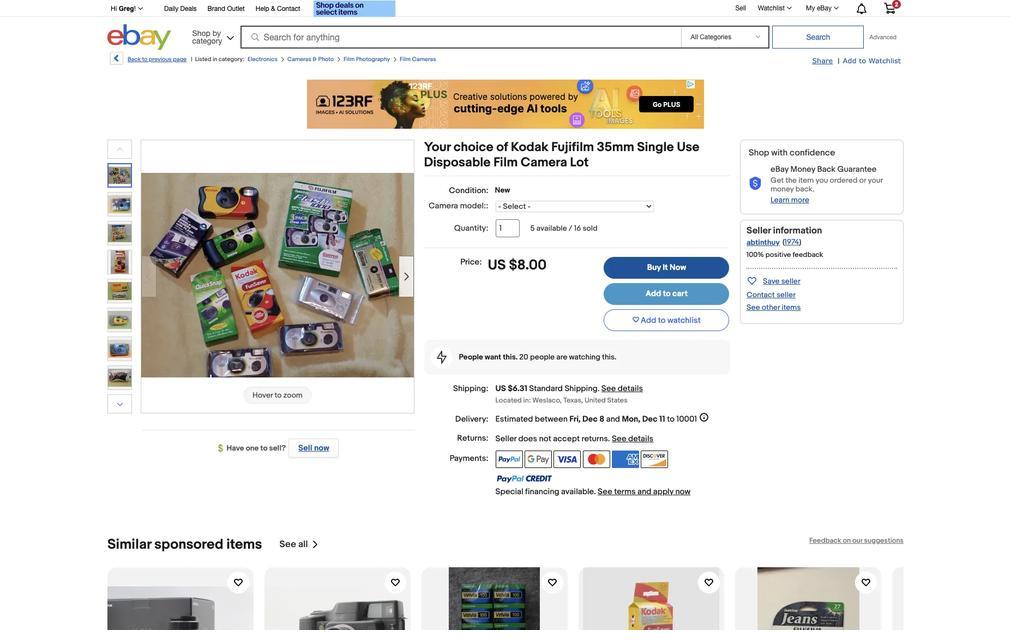 Task type: locate. For each thing, give the bounding box(es) containing it.
help
[[256, 5, 269, 13]]

lot
[[570, 155, 589, 170]]

and for 8
[[607, 414, 621, 424]]

1 horizontal spatial seller
[[747, 225, 771, 236]]

0 horizontal spatial sell
[[298, 443, 313, 453]]

watchlist inside 'share | add to watchlist'
[[869, 56, 902, 65]]

contact
[[277, 5, 300, 13], [747, 290, 775, 300]]

have
[[227, 444, 244, 453]]

my
[[807, 4, 816, 12]]

seller inside seller information abtinthuy ( 1974 ) 100% positive feedback
[[747, 225, 771, 236]]

1 horizontal spatial watchlist
[[869, 56, 902, 65]]

back
[[128, 56, 141, 63], [818, 164, 836, 175]]

united
[[585, 396, 606, 405]]

add right share
[[843, 56, 857, 65]]

0 vertical spatial .
[[598, 384, 600, 394]]

1 vertical spatial seller
[[496, 434, 517, 444]]

contact inside contact seller see other items
[[747, 290, 775, 300]]

now
[[670, 262, 687, 273]]

0 vertical spatial details
[[618, 384, 643, 394]]

0 vertical spatial &
[[271, 5, 275, 13]]

add to cart link
[[604, 283, 730, 305]]

back up you
[[818, 164, 836, 175]]

paypal credit image
[[496, 475, 553, 483]]

)
[[800, 237, 802, 247]]

1 vertical spatial shop
[[749, 148, 770, 158]]

0 horizontal spatial with details__icon image
[[437, 351, 447, 364]]

0 vertical spatial with details__icon image
[[749, 177, 762, 190]]

sell now link
[[286, 439, 339, 458]]

see details link down mon, on the right of the page
[[612, 434, 654, 444]]

terms
[[615, 487, 636, 497]]

| right share button
[[838, 56, 840, 65]]

|
[[191, 56, 192, 63], [838, 56, 840, 65]]

| left listed
[[191, 56, 192, 63]]

add
[[843, 56, 857, 65], [646, 289, 662, 299], [641, 315, 657, 326]]

0 horizontal spatial now
[[314, 443, 329, 453]]

seller inside us $8.00 "main content"
[[496, 434, 517, 444]]

contact up the "other"
[[747, 290, 775, 300]]

camera inside your choice of kodak fujifilm 35mm single use disposable film camera lot
[[521, 155, 568, 170]]

see details link up "states"
[[602, 384, 643, 394]]

seller for contact
[[777, 290, 796, 300]]

0 vertical spatial us
[[488, 257, 506, 274]]

electronics
[[248, 56, 278, 63]]

Search for anything text field
[[242, 27, 680, 47]]

cameras & photo link
[[288, 56, 334, 63]]

1 vertical spatial seller
[[777, 290, 796, 300]]

1 vertical spatial watchlist
[[869, 56, 902, 65]]

now right sell?
[[314, 443, 329, 453]]

buy it now link
[[604, 257, 730, 279]]

watchlist right sell "link"
[[759, 4, 785, 12]]

0 vertical spatial seller
[[747, 225, 771, 236]]

1 horizontal spatial back
[[818, 164, 836, 175]]

1 horizontal spatial ebay
[[817, 4, 832, 12]]

. down estimated between fri, dec 8 and mon, dec 11 to 10001
[[608, 434, 610, 444]]

to left cart
[[663, 289, 671, 299]]

0 horizontal spatial this.
[[503, 353, 518, 362]]

1 vertical spatial now
[[676, 487, 691, 497]]

$6.31
[[508, 384, 528, 394]]

1 horizontal spatial sell
[[736, 4, 747, 12]]

us right price: on the top left of the page
[[488, 257, 506, 274]]

back inside ebay money back guarantee get the item you ordered or your money back. learn more
[[818, 164, 836, 175]]

watchlist link
[[753, 2, 797, 15]]

apply
[[654, 487, 674, 497]]

0 horizontal spatial &
[[271, 5, 275, 13]]

ebay right my
[[817, 4, 832, 12]]

and left "apply"
[[638, 487, 652, 497]]

ebay inside my ebay link
[[817, 4, 832, 12]]

0 vertical spatial items
[[782, 303, 801, 312]]

0 vertical spatial camera
[[521, 155, 568, 170]]

guarantee
[[838, 164, 877, 175]]

sell inside "link"
[[298, 443, 313, 453]]

film up new
[[494, 155, 518, 170]]

1 vertical spatial items
[[227, 536, 262, 553]]

0 horizontal spatial dec
[[583, 414, 598, 424]]

0 horizontal spatial back
[[128, 56, 141, 63]]

seller
[[747, 225, 771, 236], [496, 434, 517, 444]]

price:
[[461, 257, 482, 267]]

shop by category button
[[188, 24, 237, 48]]

sell left watchlist link in the right of the page
[[736, 4, 747, 12]]

0 vertical spatial shop
[[192, 29, 211, 37]]

add to watchlist link
[[843, 56, 902, 66]]

and right 8
[[607, 414, 621, 424]]

film right photo
[[344, 56, 355, 63]]

weslaco,
[[533, 396, 562, 405]]

0 horizontal spatial seller
[[496, 434, 517, 444]]

back to previous page link
[[109, 52, 187, 69]]

listed
[[195, 56, 211, 63]]

picture 3 of 11 image
[[108, 222, 132, 245]]

0 horizontal spatial camera
[[429, 201, 458, 211]]

sell inside account navigation
[[736, 4, 747, 12]]

accept
[[553, 434, 580, 444]]

sell
[[736, 4, 747, 12], [298, 443, 313, 453]]

advanced
[[870, 34, 897, 40]]

1 vertical spatial contact
[[747, 290, 775, 300]]

& right the help
[[271, 5, 275, 13]]

shipping
[[565, 384, 598, 394]]

1 vertical spatial back
[[818, 164, 836, 175]]

0 vertical spatial back
[[128, 56, 141, 63]]

.
[[598, 384, 600, 394], [608, 434, 610, 444]]

financing
[[526, 487, 560, 497]]

see all link
[[280, 536, 319, 553]]

seller up paypal image
[[496, 434, 517, 444]]

0 vertical spatial contact
[[277, 5, 300, 13]]

shop with confidence
[[749, 148, 836, 158]]

1 vertical spatial add
[[646, 289, 662, 299]]

see terms and apply now link
[[598, 487, 691, 497]]

watchlist
[[759, 4, 785, 12], [869, 56, 902, 65]]

35mm
[[597, 140, 635, 155]]

0 vertical spatial ebay
[[817, 4, 832, 12]]

dec left 8
[[583, 414, 598, 424]]

share button
[[813, 56, 833, 66]]

now right "apply"
[[676, 487, 691, 497]]

& inside account navigation
[[271, 5, 275, 13]]

and for terms
[[638, 487, 652, 497]]

add down buy
[[646, 289, 662, 299]]

and
[[607, 414, 621, 424], [638, 487, 652, 497]]

dec left 11 at the bottom of page
[[643, 414, 658, 424]]

picture 1 of 11 image
[[109, 164, 131, 187]]

to right one
[[261, 444, 268, 453]]

1 vertical spatial sell
[[298, 443, 313, 453]]

located in: weslaco, texas, united states
[[496, 396, 628, 405]]

us up located
[[496, 384, 506, 394]]

buy it now
[[648, 262, 687, 273]]

$8.00
[[509, 257, 547, 274]]

0 horizontal spatial ebay
[[771, 164, 789, 175]]

1 horizontal spatial shop
[[749, 148, 770, 158]]

with details__icon image left the get
[[749, 177, 762, 190]]

account navigation
[[105, 0, 904, 19]]

1 horizontal spatial contact
[[747, 290, 775, 300]]

camera down condition:
[[429, 201, 458, 211]]

1 cameras from the left
[[288, 56, 312, 63]]

1 vertical spatial &
[[313, 56, 317, 63]]

ordered
[[830, 176, 858, 185]]

in
[[213, 56, 217, 63]]

to inside add to watchlist button
[[659, 315, 666, 326]]

contact right the help
[[277, 5, 300, 13]]

see left the "other"
[[747, 303, 761, 312]]

seller inside contact seller see other items
[[777, 290, 796, 300]]

add to watchlist button
[[604, 309, 730, 331]]

my ebay link
[[801, 2, 844, 15]]

& left photo
[[313, 56, 317, 63]]

2 cameras from the left
[[412, 56, 436, 63]]

to left previous
[[142, 56, 148, 63]]

google pay image
[[525, 450, 552, 468]]

cameras down search for anything text field
[[412, 56, 436, 63]]

this. right watching
[[602, 353, 617, 362]]

0 horizontal spatial and
[[607, 414, 621, 424]]

us for us $6.31
[[496, 384, 506, 394]]

ebay up the get
[[771, 164, 789, 175]]

camera left lot at the top right of the page
[[521, 155, 568, 170]]

us $8.00 main content
[[424, 140, 731, 497]]

with details__icon image left people
[[437, 351, 447, 364]]

see details link
[[602, 384, 643, 394], [612, 434, 654, 444]]

feedback on our suggestions link
[[810, 536, 904, 545]]

this. left 20
[[503, 353, 518, 362]]

picture 6 of 11 image
[[108, 308, 132, 332]]

daily
[[164, 5, 179, 13]]

shop for shop by category
[[192, 29, 211, 37]]

greg
[[119, 5, 134, 13]]

seller up abtinthuy
[[747, 225, 771, 236]]

us $6.31
[[496, 384, 528, 394]]

see up "american express" 'image'
[[612, 434, 627, 444]]

0 vertical spatial sell
[[736, 4, 747, 12]]

add for add to cart
[[646, 289, 662, 299]]

2 vertical spatial add
[[641, 315, 657, 326]]

1 vertical spatial and
[[638, 487, 652, 497]]

get an extra 15% off image
[[314, 1, 395, 17]]

money
[[791, 164, 816, 175]]

film cameras
[[400, 56, 436, 63]]

model:
[[460, 201, 486, 211]]

brand outlet link
[[208, 3, 245, 15]]

0 horizontal spatial watchlist
[[759, 4, 785, 12]]

seller for shipping:
[[496, 434, 517, 444]]

items left "see all" text box at the bottom left of the page
[[227, 536, 262, 553]]

cameras left photo
[[288, 56, 312, 63]]

1 horizontal spatial .
[[608, 434, 610, 444]]

kodak
[[511, 140, 549, 155]]

1 vertical spatial camera
[[429, 201, 458, 211]]

1 horizontal spatial and
[[638, 487, 652, 497]]

0 horizontal spatial shop
[[192, 29, 211, 37]]

1 horizontal spatial &
[[313, 56, 317, 63]]

with details__icon image inside us $8.00 "main content"
[[437, 351, 447, 364]]

0 horizontal spatial cameras
[[288, 56, 312, 63]]

& for contact
[[271, 5, 275, 13]]

details up "states"
[[618, 384, 643, 394]]

0 vertical spatial add
[[843, 56, 857, 65]]

positive
[[766, 250, 792, 259]]

none submit inside shop by category banner
[[773, 26, 865, 49]]

5
[[531, 224, 535, 233]]

states
[[608, 396, 628, 405]]

Quantity: text field
[[496, 219, 520, 237]]

shop for shop with confidence
[[749, 148, 770, 158]]

fujifilm
[[552, 140, 594, 155]]

now inside us $8.00 "main content"
[[676, 487, 691, 497]]

advertisement region
[[307, 80, 705, 129]]

items right the "other"
[[782, 303, 801, 312]]

between
[[535, 414, 568, 424]]

1 horizontal spatial with details__icon image
[[749, 177, 762, 190]]

add down add to cart link
[[641, 315, 657, 326]]

film right photography
[[400, 56, 411, 63]]

add inside 'share | add to watchlist'
[[843, 56, 857, 65]]

people
[[530, 353, 555, 362]]

0 horizontal spatial |
[[191, 56, 192, 63]]

1 vertical spatial us
[[496, 384, 506, 394]]

new
[[495, 186, 510, 195]]

0 vertical spatial and
[[607, 414, 621, 424]]

1 horizontal spatial film
[[400, 56, 411, 63]]

to left "watchlist"
[[659, 315, 666, 326]]

1 horizontal spatial items
[[782, 303, 801, 312]]

seller down save seller at the right top of page
[[777, 290, 796, 300]]

1 horizontal spatial camera
[[521, 155, 568, 170]]

dollar sign image
[[218, 444, 227, 453]]

camera
[[521, 155, 568, 170], [429, 201, 458, 211]]

brand outlet
[[208, 5, 245, 13]]

add to watchlist
[[641, 315, 701, 326]]

get
[[771, 176, 784, 185]]

shop inside shop by category
[[192, 29, 211, 37]]

1 horizontal spatial dec
[[643, 414, 658, 424]]

2 horizontal spatial film
[[494, 155, 518, 170]]

0 horizontal spatial contact
[[277, 5, 300, 13]]

people want this. 20 people are watching this.
[[459, 353, 617, 362]]

sell right sell?
[[298, 443, 313, 453]]

sell for sell
[[736, 4, 747, 12]]

seller right save
[[782, 277, 801, 286]]

2 dec from the left
[[643, 414, 658, 424]]

0 vertical spatial seller
[[782, 277, 801, 286]]

with details__icon image
[[749, 177, 762, 190], [437, 351, 447, 364]]

to inside 'share | add to watchlist'
[[860, 56, 867, 65]]

available.
[[562, 487, 596, 497]]

None submit
[[773, 26, 865, 49]]

standard
[[530, 384, 563, 394]]

watchlist down advanced 'link'
[[869, 56, 902, 65]]

add inside button
[[641, 315, 657, 326]]

shop left with
[[749, 148, 770, 158]]

seller for your choice of kodak fujifilm 35mm single use disposable film camera lot
[[747, 225, 771, 236]]

0 vertical spatial watchlist
[[759, 4, 785, 12]]

1 horizontal spatial cameras
[[412, 56, 436, 63]]

want
[[485, 353, 502, 362]]

1 horizontal spatial this.
[[602, 353, 617, 362]]

film photography
[[344, 56, 390, 63]]

our
[[853, 536, 863, 545]]

1 vertical spatial ebay
[[771, 164, 789, 175]]

. up united
[[598, 384, 600, 394]]

items
[[782, 303, 801, 312], [227, 536, 262, 553]]

0 vertical spatial now
[[314, 443, 329, 453]]

1 horizontal spatial now
[[676, 487, 691, 497]]

sold
[[583, 224, 598, 233]]

hi greg !
[[111, 5, 136, 13]]

to down advanced 'link'
[[860, 56, 867, 65]]

0 horizontal spatial film
[[344, 56, 355, 63]]

1 vertical spatial with details__icon image
[[437, 351, 447, 364]]

back left previous
[[128, 56, 141, 63]]

payments:
[[450, 453, 489, 464]]

seller inside button
[[782, 277, 801, 286]]

details down mon, on the right of the page
[[629, 434, 654, 444]]

visa image
[[554, 450, 581, 468]]

with details__icon image for people want this.
[[437, 351, 447, 364]]

similar
[[108, 536, 151, 553]]

daily deals link
[[164, 3, 197, 15]]

seller for save
[[782, 277, 801, 286]]

to inside add to cart link
[[663, 289, 671, 299]]

shop left by
[[192, 29, 211, 37]]

now
[[314, 443, 329, 453], [676, 487, 691, 497]]

0 vertical spatial see details link
[[602, 384, 643, 394]]



Task type: describe. For each thing, give the bounding box(es) containing it.
sell?
[[269, 444, 286, 453]]

See all text field
[[280, 539, 308, 550]]

similar sponsored items
[[108, 536, 262, 553]]

are
[[557, 353, 568, 362]]

your
[[868, 176, 883, 185]]

film inside your choice of kodak fujifilm 35mm single use disposable film camera lot
[[494, 155, 518, 170]]

1 vertical spatial .
[[608, 434, 610, 444]]

see other items link
[[747, 303, 801, 312]]

of
[[497, 140, 508, 155]]

it
[[663, 262, 668, 273]]

by
[[213, 29, 221, 37]]

seller does not accept returns . see details
[[496, 434, 654, 444]]

picture 7 of 11 image
[[108, 337, 132, 361]]

share | add to watchlist
[[813, 56, 902, 65]]

item
[[799, 176, 814, 185]]

shipping:
[[454, 384, 489, 394]]

advanced link
[[865, 26, 903, 48]]

save
[[763, 277, 780, 286]]

category
[[192, 36, 222, 45]]

the
[[786, 176, 797, 185]]

outlet
[[227, 5, 245, 13]]

delivery:
[[456, 414, 489, 424]]

1 vertical spatial details
[[629, 434, 654, 444]]

master card image
[[583, 450, 610, 468]]

people
[[459, 353, 483, 362]]

now inside "link"
[[314, 443, 329, 453]]

confidence
[[790, 148, 836, 158]]

quantity:
[[454, 223, 489, 234]]

in:
[[524, 396, 531, 405]]

2 this. from the left
[[602, 353, 617, 362]]

sponsored
[[154, 536, 224, 553]]

cart
[[673, 289, 688, 299]]

deals
[[180, 5, 197, 13]]

shop by category banner
[[105, 0, 904, 53]]

16
[[574, 224, 581, 233]]

discover image
[[641, 450, 669, 468]]

estimated
[[496, 414, 533, 424]]

picture 5 of 11 image
[[108, 279, 132, 303]]

on
[[843, 536, 851, 545]]

disposable
[[424, 155, 491, 170]]

have one to sell?
[[227, 444, 286, 453]]

to right 11 at the bottom of page
[[667, 414, 675, 424]]

contact inside account navigation
[[277, 5, 300, 13]]

all
[[298, 539, 308, 550]]

standard shipping . see details
[[530, 384, 643, 394]]

see left all
[[280, 539, 296, 550]]

ebay inside ebay money back guarantee get the item you ordered or your money back. learn more
[[771, 164, 789, 175]]

available
[[537, 224, 567, 233]]

us for us $8.00
[[488, 257, 506, 274]]

located
[[496, 396, 522, 405]]

0 horizontal spatial .
[[598, 384, 600, 394]]

hi
[[111, 5, 117, 13]]

electronics link
[[248, 56, 278, 63]]

previous
[[149, 56, 172, 63]]

save seller button
[[747, 274, 801, 287]]

information
[[774, 225, 823, 236]]

photo
[[318, 56, 334, 63]]

feedback
[[793, 250, 824, 259]]

0 horizontal spatial items
[[227, 536, 262, 553]]

condition:
[[449, 186, 489, 196]]

film for film cameras
[[400, 56, 411, 63]]

see up "states"
[[602, 384, 616, 394]]

special financing available. see terms and apply now
[[496, 487, 691, 497]]

11
[[660, 414, 666, 424]]

sell for sell now
[[298, 443, 313, 453]]

sell now
[[298, 443, 329, 453]]

your choice of kodak fujifilm 35mm single use disposable film camera lot - picture 1 of 11 image
[[141, 173, 414, 378]]

you
[[816, 176, 829, 185]]

mon,
[[622, 414, 641, 424]]

learn
[[771, 195, 790, 205]]

1 horizontal spatial |
[[838, 56, 840, 65]]

american express image
[[612, 450, 640, 468]]

returns:
[[457, 433, 489, 443]]

with details__icon image for ebay money back guarantee
[[749, 177, 762, 190]]

see all
[[280, 539, 308, 550]]

returns
[[582, 434, 608, 444]]

1 this. from the left
[[503, 353, 518, 362]]

1 vertical spatial see details link
[[612, 434, 654, 444]]

special
[[496, 487, 524, 497]]

1 dec from the left
[[583, 414, 598, 424]]

see left terms
[[598, 487, 613, 497]]

does
[[519, 434, 538, 444]]

picture 4 of 11 image
[[108, 250, 132, 274]]

contact seller link
[[747, 290, 796, 300]]

abtinthuy link
[[747, 238, 780, 247]]

not
[[539, 434, 552, 444]]

watching
[[569, 353, 601, 362]]

your choice of kodak fujifilm 35mm single use disposable film camera lot
[[424, 140, 700, 170]]

to inside back to previous page link
[[142, 56, 148, 63]]

contact seller see other items
[[747, 290, 801, 312]]

items inside contact seller see other items
[[782, 303, 801, 312]]

more
[[792, 195, 810, 205]]

watchlist
[[668, 315, 701, 326]]

100%
[[747, 250, 764, 259]]

brand
[[208, 5, 225, 13]]

suggestions
[[865, 536, 904, 545]]

single
[[638, 140, 674, 155]]

save seller
[[763, 277, 801, 286]]

picture 2 of 11 image
[[108, 193, 132, 216]]

daily deals
[[164, 5, 197, 13]]

fri,
[[570, 414, 581, 424]]

film for film photography
[[344, 56, 355, 63]]

/
[[569, 224, 573, 233]]

5 available / 16 sold
[[531, 224, 598, 233]]

(
[[783, 237, 785, 247]]

add for add to watchlist
[[641, 315, 657, 326]]

picture 8 of 11 image
[[108, 366, 132, 390]]

& for photo
[[313, 56, 317, 63]]

paypal image
[[496, 450, 523, 468]]

help & contact link
[[256, 3, 300, 15]]

feedback
[[810, 536, 842, 545]]

see inside contact seller see other items
[[747, 303, 761, 312]]

ebay money back guarantee get the item you ordered or your money back. learn more
[[771, 164, 883, 205]]

watchlist inside account navigation
[[759, 4, 785, 12]]



Task type: vqa. For each thing, say whether or not it's contained in the screenshot.
$5
no



